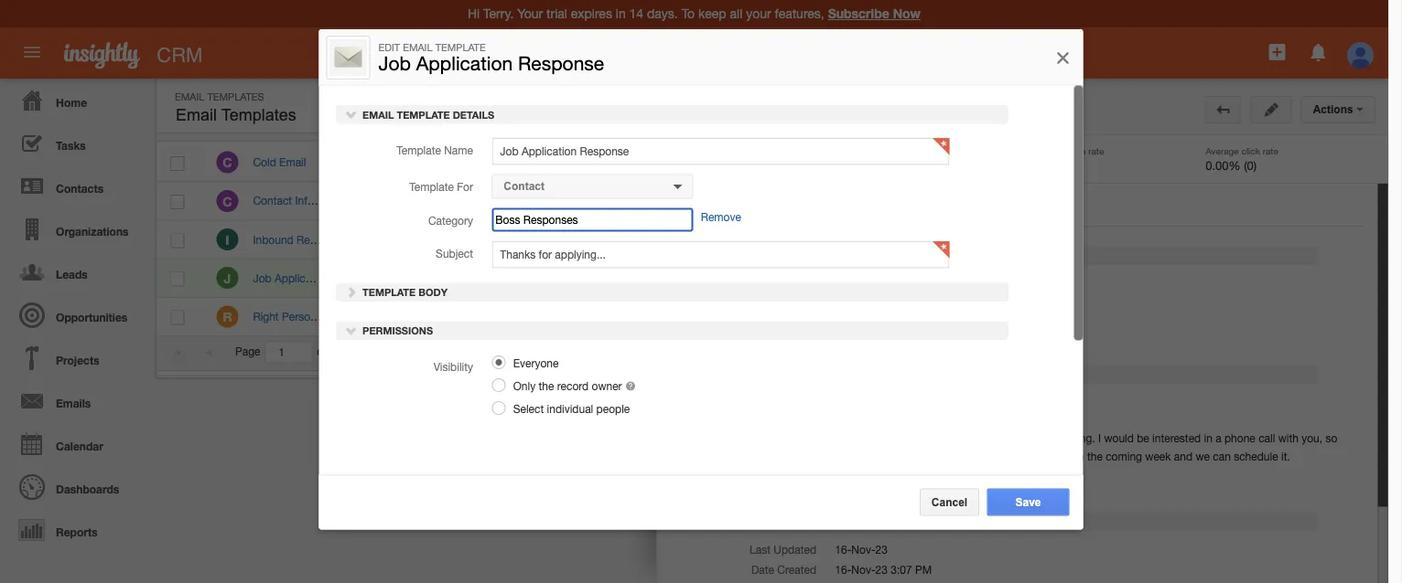 Task type: locate. For each thing, give the bounding box(es) containing it.
i
[[226, 232, 229, 248], [1098, 432, 1101, 445]]

thanks
[[350, 195, 386, 208], [350, 272, 386, 285], [835, 337, 871, 350], [832, 432, 868, 445]]

4 0% cell from the top
[[765, 298, 903, 337]]

2 0% from the top
[[783, 234, 799, 246]]

available
[[1030, 451, 1073, 463]]

contact for c
[[682, 195, 721, 208]]

1 vertical spatial category
[[428, 214, 473, 227]]

1 horizontal spatial i
[[1098, 432, 1101, 445]]

0 horizontal spatial emails link
[[5, 380, 146, 423]]

5 left items
[[1056, 346, 1062, 359]]

hiring down contact at right
[[835, 317, 864, 330]]

please
[[832, 451, 864, 463]]

row
[[157, 107, 1108, 141]]

name up cold
[[253, 118, 283, 131]]

0 vertical spatial emails link
[[1048, 92, 1132, 119]]

0 vertical spatial details
[[452, 109, 494, 120]]

applying... for thanks for applying...
[[890, 337, 941, 350]]

cancel button
[[920, 489, 980, 517]]

c row up general
[[157, 144, 1108, 182]]

you up permissions
[[373, 311, 391, 323]]

chevron down image up do
[[345, 108, 357, 120]]

(0) inside average open rate 0.00% (0)
[[1068, 158, 1080, 173]]

c link left cold
[[216, 152, 238, 174]]

3 16-nov-23 3:07 pm cell from the top
[[903, 260, 1063, 298]]

None checkbox
[[170, 117, 184, 131], [171, 156, 184, 171], [171, 272, 184, 287], [171, 311, 184, 326], [170, 117, 184, 131], [171, 156, 184, 171], [171, 272, 184, 287], [171, 311, 184, 326]]

for up suggest
[[871, 432, 884, 445]]

cell down created date
[[903, 182, 1063, 221]]

i up j link
[[226, 232, 229, 248]]

hiring inside cell
[[548, 273, 577, 285]]

opportunities
[[56, 311, 127, 324]]

1 16-nov-23 3:07 pm cell from the top
[[903, 144, 1063, 182]]

0 horizontal spatial hiring
[[548, 273, 577, 285]]

2 average from the left
[[1206, 146, 1239, 156]]

people
[[596, 402, 630, 415]]

0 vertical spatial template name
[[396, 144, 473, 157]]

1 0% cell from the top
[[765, 144, 903, 182]]

0 vertical spatial time
[[415, 156, 436, 169]]

for left connecting
[[389, 195, 402, 208]]

23 inside i row
[[957, 233, 969, 246]]

i inside row
[[226, 232, 229, 248]]

4 turtle from the top
[[474, 272, 501, 285]]

sales down general
[[548, 234, 575, 246]]

turtle up right
[[474, 272, 501, 285]]

1 horizontal spatial applying...
[[890, 337, 941, 350]]

1 vertical spatial template for
[[753, 297, 816, 310]]

1 vertical spatial details
[[687, 202, 724, 215]]

23 inside c row
[[957, 156, 969, 169]]

details
[[452, 109, 494, 120], [687, 202, 724, 215]]

close image
[[1054, 47, 1072, 69]]

dashboards link
[[5, 466, 146, 509]]

subject inside job application response dialog
[[435, 247, 473, 260]]

1 horizontal spatial category
[[544, 118, 592, 131]]

a up can
[[1216, 432, 1222, 445]]

2 rate from the left
[[1263, 146, 1279, 156]]

0% cell
[[765, 144, 903, 182], [765, 221, 903, 260], [765, 260, 903, 298], [765, 298, 903, 337]]

organizations link
[[5, 208, 146, 251]]

1 vertical spatial emails link
[[5, 380, 146, 423]]

4 contact cell from the top
[[668, 298, 765, 337]]

addendum
[[1083, 431, 1137, 444]]

applying...
[[405, 272, 456, 285], [890, 337, 941, 350]]

1 horizontal spatial for
[[800, 297, 816, 310]]

1 horizontal spatial template name
[[740, 277, 816, 290]]

23 for i
[[957, 233, 969, 246]]

actions
[[1313, 103, 1357, 116]]

visibility
[[433, 360, 473, 373]]

0 up details link
[[676, 158, 683, 173]]

average left open
[[1029, 146, 1063, 156]]

1 terry turtle from the top
[[448, 156, 501, 169]]

0.00% inside average open rate 0.00% (0)
[[1029, 158, 1064, 173]]

template name
[[396, 144, 473, 157], [740, 277, 816, 290]]

sales inside i row
[[548, 234, 575, 246]]

hiring down general
[[548, 273, 577, 285]]

average for average open rate 0.00% (0)
[[1029, 146, 1063, 156]]

to right me
[[440, 311, 450, 323]]

name down owner
[[444, 144, 473, 157]]

1 0.00% from the left
[[1029, 158, 1064, 173]]

1 vertical spatial created
[[777, 564, 816, 577]]

terry turtle link down connecting
[[448, 233, 501, 246]]

16-nov-23 3:07 pm inside i row
[[917, 233, 1014, 246]]

1 terry from the top
[[448, 156, 471, 169]]

thanks inside c row
[[350, 195, 386, 208]]

1 vertical spatial chevron down image
[[345, 324, 357, 337]]

3 contact cell from the top
[[668, 260, 765, 298]]

contact info
[[253, 195, 314, 208]]

contact inside button
[[503, 180, 544, 192]]

3 0% from the top
[[783, 273, 799, 285]]

0 vertical spatial applying...
[[405, 272, 456, 285]]

2 sales cell from the top
[[531, 221, 668, 260]]

cell
[[765, 182, 903, 221], [903, 182, 1063, 221], [336, 221, 433, 260], [157, 260, 202, 298]]

3:07 inside c row
[[972, 156, 994, 169]]

2 contact cell from the top
[[668, 221, 765, 260]]

(0) inside the average click rate 0.00% (0)
[[1244, 158, 1257, 173]]

category inside job application response dialog
[[428, 214, 473, 227]]

1 horizontal spatial a
[[1216, 432, 1222, 445]]

rate right click
[[1263, 146, 1279, 156]]

the left right
[[453, 311, 469, 323]]

1 1 from the left
[[329, 346, 336, 359]]

1 chevron down image from the top
[[345, 108, 357, 120]]

date
[[960, 118, 985, 131], [751, 564, 774, 577]]

0 horizontal spatial of
[[317, 346, 326, 359]]

terry down connecting
[[448, 233, 471, 246]]

terry turtle link down connect?
[[448, 195, 501, 208]]

1 vertical spatial for
[[800, 297, 816, 310]]

0 vertical spatial chevron down image
[[345, 108, 357, 120]]

for down connect?
[[456, 180, 473, 193]]

c
[[223, 155, 232, 170], [223, 194, 232, 209]]

Subject text field
[[491, 241, 949, 268]]

2 0% cell from the top
[[765, 221, 903, 260]]

template body
[[359, 287, 447, 299]]

contact cell for c
[[668, 182, 765, 221]]

job inside "edit email template job application response"
[[378, 52, 411, 75]]

turtle right me
[[474, 311, 501, 323]]

email
[[403, 41, 433, 53], [175, 91, 204, 103], [722, 91, 752, 103], [1232, 99, 1261, 111], [176, 106, 217, 124], [362, 109, 394, 120], [279, 156, 306, 169], [1120, 166, 1152, 178]]

2 terry from the top
[[448, 195, 471, 208]]

3 terry turtle from the top
[[448, 233, 501, 246]]

of right -
[[1044, 346, 1053, 359]]

you left are
[[991, 451, 1008, 463]]

0 vertical spatial subject
[[350, 118, 390, 131]]

call
[[1259, 432, 1275, 445]]

16-
[[917, 156, 933, 169], [917, 233, 933, 246], [917, 272, 933, 285], [917, 311, 933, 323], [835, 544, 852, 556], [835, 564, 852, 577]]

2 vertical spatial you
[[991, 451, 1008, 463]]

created
[[915, 118, 957, 131], [777, 564, 816, 577]]

2 (0) from the left
[[1244, 158, 1257, 173]]

2 horizontal spatial name
[[787, 277, 816, 290]]

terry turtle link for do you have time to connect?
[[448, 156, 501, 169]]

16-nov-23 3:07 pm for i
[[917, 233, 1014, 246]]

1 contact cell from the top
[[668, 182, 765, 221]]

row group
[[157, 144, 1108, 337]]

contact inside r row
[[682, 311, 721, 323]]

schedule
[[1234, 451, 1278, 463]]

all link
[[486, 39, 541, 72]]

data processing addendum link
[[1000, 431, 1137, 444]]

0% inside r row
[[783, 311, 799, 323]]

response inside i row
[[297, 233, 346, 246]]

application inside j row
[[275, 272, 330, 285]]

1 terry turtle link from the top
[[448, 156, 501, 169]]

a left few
[[909, 451, 915, 463]]

3:07 inside j row
[[972, 272, 994, 285]]

you right do
[[367, 156, 385, 169]]

16- inside i row
[[917, 233, 933, 246]]

0% cell for c
[[765, 144, 903, 182]]

1 vertical spatial subject
[[435, 247, 473, 260]]

23 inside r row
[[957, 311, 969, 323]]

emails link up open
[[1048, 92, 1132, 119]]

cold
[[253, 156, 276, 169]]

(0) down click
[[1244, 158, 1257, 173]]

0 vertical spatial in
[[1204, 432, 1213, 445]]

1 average from the left
[[1029, 146, 1063, 156]]

of down right person link at the bottom left
[[317, 346, 326, 359]]

1 horizontal spatial name
[[444, 144, 473, 157]]

0 horizontal spatial template name
[[396, 144, 473, 157]]

chevron down image for permissions
[[345, 324, 357, 337]]

0 horizontal spatial created
[[777, 564, 816, 577]]

terry turtle for do you have time to connect?
[[448, 156, 501, 169]]

1 vertical spatial in
[[1076, 451, 1084, 463]]

job up the email template details
[[378, 52, 411, 75]]

(0) down open
[[1068, 158, 1080, 173]]

1 rate from the left
[[1088, 146, 1104, 156]]

terry turtle link down owner
[[448, 156, 501, 169]]

0 vertical spatial a
[[1216, 432, 1222, 445]]

2 turtle from the top
[[474, 195, 501, 208]]

2 5 from the left
[[1056, 346, 1062, 359]]

template name down subject text field
[[740, 277, 816, 290]]

for inside j row
[[389, 272, 402, 285]]

0 vertical spatial hiring
[[1147, 241, 1176, 253]]

last updated
[[750, 544, 816, 556]]

response inside j row
[[333, 272, 382, 285]]

terry turtle down connecting
[[448, 233, 501, 246]]

rate right open
[[1088, 146, 1104, 156]]

2 chevron down image from the top
[[345, 324, 357, 337]]

sales cell
[[531, 144, 668, 182], [531, 221, 668, 260], [531, 298, 668, 337]]

contacts link
[[5, 165, 146, 208]]

0 vertical spatial c link
[[216, 152, 238, 174]]

template for inside job application response dialog
[[409, 180, 473, 193]]

1 horizontal spatial 1
[[1018, 346, 1024, 359]]

additional
[[703, 517, 765, 529]]

3 terry turtle link from the top
[[448, 233, 501, 246]]

16-nov-23 3:07 pm cell
[[903, 144, 1063, 182], [903, 221, 1063, 260], [903, 260, 1063, 298], [903, 298, 1063, 337]]

name down subject text field
[[787, 277, 816, 290]]

general
[[548, 196, 586, 208]]

time inside c row
[[415, 156, 436, 169]]

1 horizontal spatial details
[[687, 202, 724, 215]]

for
[[389, 195, 402, 208], [389, 272, 402, 285], [874, 337, 887, 350], [871, 432, 884, 445]]

template for up connecting
[[409, 180, 473, 193]]

1 vertical spatial date
[[751, 564, 774, 577]]

select
[[513, 402, 543, 415]]

average inside the average click rate 0.00% (0)
[[1206, 146, 1239, 156]]

5 terry turtle link from the top
[[448, 311, 501, 323]]

tasks link
[[5, 122, 146, 165]]

5 turtle from the top
[[474, 311, 501, 323]]

1 0 from the left
[[676, 158, 683, 173]]

1 horizontal spatial subject
[[435, 247, 473, 260]]

1 vertical spatial hiring
[[548, 273, 577, 285]]

4 0% from the top
[[783, 311, 799, 323]]

0% inside i row
[[783, 234, 799, 246]]

can
[[1213, 451, 1231, 463]]

1 horizontal spatial 5
[[1056, 346, 1062, 359]]

Name text field
[[491, 137, 949, 165]]

0 horizontal spatial applying...
[[405, 272, 456, 285]]

0 horizontal spatial i
[[226, 232, 229, 248]]

terry turtle inside r row
[[448, 311, 501, 323]]

lead cell
[[668, 144, 765, 182]]

sales link
[[1134, 216, 1177, 230]]

2 terry turtle from the top
[[448, 195, 501, 208]]

1 horizontal spatial date
[[960, 118, 985, 131]]

0 vertical spatial date
[[960, 118, 985, 131]]

template name down the email template details
[[396, 144, 473, 157]]

1 vertical spatial emails
[[56, 397, 91, 410]]

pm for c
[[997, 156, 1014, 169]]

1 turtle from the top
[[474, 156, 501, 169]]

1 horizontal spatial rate
[[1263, 146, 1279, 156]]

created down refresh list icon
[[915, 118, 957, 131]]

contact button
[[491, 174, 693, 199]]

16-nov-23 3:07 pm inside r row
[[917, 311, 1014, 323]]

pm for i
[[997, 233, 1014, 246]]

0% cell for i
[[765, 221, 903, 260]]

c link up i link on the top of page
[[216, 190, 238, 212]]

0%
[[783, 157, 799, 169], [783, 234, 799, 246], [783, 273, 799, 285], [783, 311, 799, 323]]

(0)
[[1068, 158, 1080, 173], [1244, 158, 1257, 173]]

for down contact at right
[[874, 337, 887, 350]]

1 horizontal spatial hiring
[[835, 317, 864, 330]]

thanks up chevron right image
[[350, 272, 386, 285]]

nov- for r
[[933, 311, 957, 323]]

0 horizontal spatial a
[[909, 451, 915, 463]]

you inside r row
[[373, 311, 391, 323]]

average inside average open rate 0.00% (0)
[[1029, 146, 1063, 156]]

time
[[415, 156, 436, 169], [938, 432, 960, 445]]

sales up contact button
[[548, 157, 575, 169]]

sales for c
[[548, 157, 575, 169]]

5 terry from the top
[[448, 311, 471, 323]]

emails up calendar link
[[56, 397, 91, 410]]

1 0% from the top
[[783, 157, 799, 169]]

0 horizontal spatial rate
[[1088, 146, 1104, 156]]

s
[[1124, 216, 1131, 228]]

nov- inside i row
[[933, 233, 957, 246]]

turtle for do you have time to connect?
[[474, 156, 501, 169]]

0 vertical spatial c
[[223, 155, 232, 170]]

3 turtle from the top
[[474, 233, 501, 246]]

items
[[1065, 346, 1092, 359]]

thanks up please
[[832, 432, 868, 445]]

subject up do
[[350, 118, 390, 131]]

0 horizontal spatial details
[[452, 109, 494, 120]]

the
[[453, 311, 469, 323], [538, 379, 554, 392], [920, 432, 935, 445], [1087, 451, 1103, 463]]

c row
[[157, 144, 1108, 182], [157, 182, 1108, 221]]

0% for i
[[783, 234, 799, 246]]

5 right -
[[1034, 346, 1041, 359]]

1 horizontal spatial in
[[1204, 432, 1213, 445]]

16-nov-23 3:07 pm cell for i
[[903, 221, 1063, 260]]

projects
[[56, 354, 99, 367]]

r row
[[157, 298, 1108, 337]]

record permissions image
[[953, 102, 970, 124]]

1 (0) from the left
[[1068, 158, 1080, 173]]

3 0% cell from the top
[[765, 260, 903, 298]]

terry
[[448, 156, 471, 169], [448, 195, 471, 208], [448, 233, 471, 246], [448, 272, 471, 285], [448, 311, 471, 323]]

terry turtle down connect?
[[448, 195, 501, 208]]

cell left 'j'
[[157, 260, 202, 298]]

thanks for thanks for applying...
[[835, 337, 871, 350]]

sales for r
[[548, 311, 575, 323]]

job application response link
[[253, 272, 391, 285]]

terry down connect?
[[448, 195, 471, 208]]

sales for i
[[548, 234, 575, 246]]

3:07 inside i row
[[972, 233, 994, 246]]

for left contact at right
[[800, 297, 816, 310]]

2 c link from the top
[[216, 190, 238, 212]]

email inside "edit email template job application response"
[[403, 41, 433, 53]]

1 horizontal spatial (0)
[[1244, 158, 1257, 173]]

hiring link
[[1134, 239, 1179, 254]]

1 horizontal spatial time
[[938, 432, 960, 445]]

right
[[472, 311, 494, 323]]

0 horizontal spatial 1
[[329, 346, 336, 359]]

turtle up thanks for applying... terry turtle
[[474, 233, 501, 246]]

sales cell up general
[[531, 144, 668, 182]]

thanks inside j row
[[350, 272, 386, 285]]

open rate
[[778, 118, 834, 131]]

contact inside j row
[[682, 272, 721, 285]]

applying... inside j row
[[405, 272, 456, 285]]

turtle for thanks for connecting
[[474, 195, 501, 208]]

sales cell for r
[[531, 298, 668, 337]]

0 horizontal spatial time
[[415, 156, 436, 169]]

4 terry from the top
[[448, 272, 471, 285]]

1 horizontal spatial 0
[[853, 158, 859, 173]]

terry for point
[[448, 311, 471, 323]]

3 sales cell from the top
[[531, 298, 668, 337]]

4 16-nov-23 3:07 pm cell from the top
[[903, 298, 1063, 337]]

person?
[[497, 311, 537, 323]]

0 vertical spatial sales cell
[[531, 144, 668, 182]]

thanks down do
[[350, 195, 386, 208]]

time up 'times'
[[938, 432, 960, 445]]

hiring down sales link
[[1147, 241, 1176, 253]]

sales cell down general
[[531, 221, 668, 260]]

save
[[1016, 497, 1041, 509]]

2 terry turtle link from the top
[[448, 195, 501, 208]]

0 horizontal spatial emails
[[56, 397, 91, 410]]

actions button
[[1301, 96, 1376, 124]]

1 sales cell from the top
[[531, 144, 668, 182]]

2 0 from the left
[[853, 158, 859, 173]]

0 horizontal spatial subject
[[350, 118, 390, 131]]

turtle down owner
[[474, 156, 501, 169]]

0 horizontal spatial (0)
[[1068, 158, 1080, 173]]

2 16-nov-23 3:07 pm cell from the top
[[903, 221, 1063, 260]]

sales inside r row
[[548, 311, 575, 323]]

3:07 for r
[[972, 311, 994, 323]]

None radio
[[491, 355, 505, 369], [491, 378, 505, 392], [491, 355, 505, 369], [491, 378, 505, 392]]

edit email template job application response
[[378, 41, 604, 75]]

you
[[367, 156, 385, 169], [373, 311, 391, 323], [991, 451, 1008, 463]]

0 vertical spatial emails
[[1081, 99, 1120, 111]]

0 vertical spatial created
[[915, 118, 957, 131]]

1 5 from the left
[[1034, 346, 1041, 359]]

thanks inside thanks for taking the time to apply to our job posting. i would be interested in a phone call with you, so please suggest a few times that you are available in the coming week and we can schedule it.
[[832, 432, 868, 445]]

1 vertical spatial c link
[[216, 190, 238, 212]]

the right only
[[538, 379, 554, 392]]

terry up the can you point me to the right person?
[[448, 272, 471, 285]]

rate
[[1088, 146, 1104, 156], [1263, 146, 1279, 156]]

3:07 inside r row
[[972, 311, 994, 323]]

subject up thanks for applying... terry turtle
[[435, 247, 473, 260]]

contact cell for r
[[668, 298, 765, 337]]

calendar link
[[5, 423, 146, 466]]

few
[[918, 451, 936, 463]]

pm inside j row
[[997, 272, 1014, 285]]

you inside c row
[[367, 156, 385, 169]]

0 horizontal spatial category
[[428, 214, 473, 227]]

now
[[893, 6, 921, 21]]

i left would
[[1098, 432, 1101, 445]]

name inside job application response dialog
[[444, 144, 473, 157]]

None field
[[491, 208, 693, 232]]

23 inside j row
[[957, 272, 969, 285]]

nov- for c
[[933, 156, 957, 169]]

1 vertical spatial time
[[938, 432, 960, 445]]

1 vertical spatial i
[[1098, 432, 1101, 445]]

1 horizontal spatial of
[[1044, 346, 1053, 359]]

created down updated
[[777, 564, 816, 577]]

sales cell up owner
[[531, 298, 668, 337]]

emails link down projects
[[5, 380, 146, 423]]

created inside row
[[915, 118, 957, 131]]

terry down owner
[[448, 156, 471, 169]]

0 vertical spatial for
[[456, 180, 473, 193]]

3:07 for c
[[972, 156, 994, 169]]

1 c from the top
[[223, 155, 232, 170]]

1 horizontal spatial 0.00%
[[1206, 158, 1241, 173]]

0
[[676, 158, 683, 173], [853, 158, 859, 173]]

edit
[[378, 41, 400, 53]]

we
[[1196, 451, 1210, 463]]

1
[[329, 346, 336, 359], [1018, 346, 1024, 359]]

2 horizontal spatial hiring
[[1147, 241, 1176, 253]]

contact for i
[[682, 233, 721, 246]]

person
[[282, 311, 317, 323]]

in down posting.
[[1076, 451, 1084, 463]]

2 vertical spatial sales cell
[[531, 298, 668, 337]]

16- inside j row
[[917, 272, 933, 285]]

0 horizontal spatial 5
[[1034, 346, 1041, 359]]

navigation
[[0, 79, 146, 552]]

response inside "edit email template job application response"
[[518, 52, 604, 75]]

0 vertical spatial i
[[226, 232, 229, 248]]

of 1
[[317, 346, 336, 359]]

subject left thanks for applying...
[[779, 337, 816, 350]]

terry turtle link up right
[[448, 272, 501, 285]]

details inside details link
[[687, 202, 724, 215]]

job right j link
[[253, 272, 272, 285]]

template inside "link"
[[1264, 99, 1312, 111]]

for
[[456, 180, 473, 193], [800, 297, 816, 310]]

0.00% inside the average click rate 0.00% (0)
[[1206, 158, 1241, 173]]

3 terry from the top
[[448, 233, 471, 246]]

bin
[[1189, 117, 1207, 128]]

16- for c
[[917, 156, 933, 169]]

0 vertical spatial name
[[253, 118, 283, 131]]

terry left right
[[448, 311, 471, 323]]

application inside "edit email template job application response"
[[416, 52, 513, 75]]

0 down search this list... text box
[[853, 158, 859, 173]]

can you point me to the right person? link
[[350, 311, 537, 323]]

turtle down connect?
[[474, 195, 501, 208]]

chevron down image
[[345, 108, 357, 120], [345, 324, 357, 337]]

can you point me to the right person?
[[350, 311, 537, 323]]

terry for have
[[448, 156, 471, 169]]

pm inside r row
[[997, 311, 1014, 323]]

1 c link from the top
[[216, 152, 238, 174]]

average left click
[[1206, 146, 1239, 156]]

2 1 from the left
[[1018, 346, 1024, 359]]

1 horizontal spatial average
[[1206, 146, 1239, 156]]

1 horizontal spatial created
[[915, 118, 957, 131]]

None radio
[[491, 401, 505, 415]]

cancel
[[932, 497, 968, 509]]

4 terry turtle link from the top
[[448, 272, 501, 285]]

job application response dialog
[[319, 29, 1083, 584]]

posting.
[[1056, 432, 1095, 445]]

terry turtle link right me
[[448, 311, 501, 323]]

none radio inside job application response dialog
[[491, 401, 505, 415]]

0 vertical spatial template for
[[409, 180, 473, 193]]

1 vertical spatial applying...
[[890, 337, 941, 350]]

c row down lead
[[157, 182, 1108, 221]]

save button
[[987, 489, 1070, 517]]

0 horizontal spatial average
[[1029, 146, 1063, 156]]

1 vertical spatial sales cell
[[531, 221, 668, 260]]

16-nov-23 3:07 pm inside j row
[[917, 272, 1014, 285]]

for inside thanks for taking the time to apply to our job posting. i would be interested in a phone call with you, so please suggest a few times that you are available in the coming week and we can schedule it.
[[871, 432, 884, 445]]

rate inside average open rate 0.00% (0)
[[1088, 146, 1104, 156]]

c up i link on the top of page
[[223, 194, 232, 209]]

type
[[732, 118, 756, 131]]

0 horizontal spatial name
[[253, 118, 283, 131]]

terry turtle
[[448, 156, 501, 169], [448, 195, 501, 208], [448, 233, 501, 246], [448, 311, 501, 323]]

contact cell
[[668, 182, 765, 221], [668, 221, 765, 260], [668, 260, 765, 298], [668, 298, 765, 337]]

terry inside r row
[[448, 311, 471, 323]]

1 vertical spatial name
[[444, 144, 473, 157]]

chevron down image down can
[[345, 324, 357, 337]]

nov- for i
[[933, 233, 957, 246]]

rate inside the average click rate 0.00% (0)
[[1263, 146, 1279, 156]]

in up we
[[1204, 432, 1213, 445]]

inbound
[[253, 233, 294, 246]]

2 horizontal spatial category
[[772, 317, 816, 330]]

2 vertical spatial category
[[772, 317, 816, 330]]

0% inside j row
[[783, 273, 799, 285]]

0 horizontal spatial for
[[456, 180, 473, 193]]

4 terry turtle from the top
[[448, 311, 501, 323]]

2 vertical spatial hiring
[[835, 317, 864, 330]]

pm inside i row
[[997, 233, 1014, 246]]

job up name text field
[[722, 102, 755, 124]]

details down lead cell
[[687, 202, 724, 215]]

be
[[1137, 432, 1149, 445]]

c left cold
[[223, 155, 232, 170]]

2 0.00% from the left
[[1206, 158, 1241, 173]]

16-nov-23 3:07 pm cell for j
[[903, 260, 1063, 298]]

nov- inside r row
[[933, 311, 957, 323]]

turtle inside r row
[[474, 311, 501, 323]]

0 vertical spatial you
[[367, 156, 385, 169]]

emails up open
[[1081, 99, 1120, 111]]

None checkbox
[[171, 195, 184, 210], [171, 234, 184, 248], [171, 195, 184, 210], [171, 234, 184, 248]]

0 horizontal spatial 0
[[676, 158, 683, 173]]

0% for r
[[783, 311, 799, 323]]

time right 'have'
[[415, 156, 436, 169]]

contact inside i row
[[682, 233, 721, 246]]

2 c from the top
[[223, 194, 232, 209]]

1 vertical spatial you
[[373, 311, 391, 323]]

terry turtle down owner
[[448, 156, 501, 169]]

16- inside r row
[[917, 311, 933, 323]]

sales right person?
[[548, 311, 575, 323]]

for up template body
[[389, 272, 402, 285]]

show sidebar image
[[1151, 99, 1164, 112]]

2 vertical spatial subject
[[779, 337, 816, 350]]

nov- inside j row
[[933, 272, 957, 285]]

new email template
[[1206, 99, 1312, 111]]

c link
[[216, 152, 238, 174], [216, 190, 238, 212]]

average
[[1029, 146, 1063, 156], [1206, 146, 1239, 156]]

subscribe
[[828, 6, 890, 21]]

hiring for 'hiring' link
[[1147, 241, 1176, 253]]

h
[[1124, 240, 1131, 252]]

1 vertical spatial template name
[[740, 277, 816, 290]]

0% inside c row
[[783, 157, 799, 169]]



Task type: describe. For each thing, give the bounding box(es) containing it.
refresh list image
[[912, 99, 929, 111]]

recycle
[[1139, 117, 1187, 128]]

opportunities link
[[5, 294, 146, 337]]

leads link
[[5, 251, 146, 294]]

2 of from the left
[[1044, 346, 1053, 359]]

1 c row from the top
[[157, 144, 1108, 182]]

0 horizontal spatial date
[[751, 564, 774, 577]]

would
[[1104, 432, 1134, 445]]

23 for j
[[957, 272, 969, 285]]

subject inside row
[[350, 118, 390, 131]]

chevron down image for email template details
[[345, 108, 357, 120]]

thanks for connecting link
[[350, 195, 460, 208]]

job application response inside j row
[[253, 272, 382, 285]]

23 for r
[[957, 311, 969, 323]]

email template categories
[[1120, 166, 1276, 178]]

new email template link
[[1194, 92, 1324, 119]]

16- for i
[[917, 233, 933, 246]]

job inside j row
[[253, 272, 272, 285]]

cold email
[[253, 156, 306, 169]]

are
[[1011, 451, 1027, 463]]

terry for connecting
[[448, 195, 471, 208]]

chevron right image
[[345, 286, 357, 299]]

terry turtle link for can you point me to the right person?
[[448, 311, 501, 323]]

do
[[350, 156, 364, 169]]

information
[[768, 517, 839, 529]]

projects link
[[5, 337, 146, 380]]

for for thanks for taking the time to apply to our job posting. i would be interested in a phone call with you, so please suggest a few times that you are available in the coming week and we can schedule it.
[[871, 432, 884, 445]]

nov- for j
[[933, 272, 957, 285]]

0 horizontal spatial in
[[1076, 451, 1084, 463]]

this record will only be visible to its creator and administrators. image
[[625, 379, 636, 392]]

general cell
[[531, 182, 668, 221]]

0.00% for average click rate 0.00% (0)
[[1206, 158, 1241, 173]]

0% cell for j
[[765, 260, 903, 298]]

rate for average click rate 0.00% (0)
[[1263, 146, 1279, 156]]

-
[[1027, 346, 1031, 359]]

cell down rate
[[765, 182, 903, 221]]

for inside job application response dialog
[[456, 180, 473, 193]]

notifications image
[[1308, 41, 1330, 63]]

terry turtle for thanks for connecting
[[448, 195, 501, 208]]

c link for cold email
[[216, 152, 238, 174]]

terry turtle link for thanks for applying...
[[448, 272, 501, 285]]

navigation containing home
[[0, 79, 146, 552]]

connecting
[[405, 195, 460, 208]]

applying... for thanks for applying... terry turtle
[[405, 272, 456, 285]]

thanks for applying...
[[835, 337, 941, 350]]

i row
[[157, 221, 1108, 260]]

c for contact info
[[223, 194, 232, 209]]

categories
[[1211, 166, 1276, 178]]

j link
[[216, 267, 238, 289]]

thanks for thanks for taking the time to apply to our job posting. i would be interested in a phone call with you, so please suggest a few times that you are available in the coming week and we can schedule it.
[[832, 432, 868, 445]]

crm
[[157, 43, 203, 66]]

rate
[[809, 118, 834, 131]]

i inside thanks for taking the time to apply to our job posting. i would be interested in a phone call with you, so please suggest a few times that you are available in the coming week and we can schedule it.
[[1098, 432, 1101, 445]]

details link
[[676, 198, 735, 223]]

apply
[[976, 432, 1002, 445]]

calendar
[[56, 440, 103, 453]]

0% for c
[[783, 157, 799, 169]]

reports
[[56, 526, 98, 539]]

for for thanks for applying...
[[874, 337, 887, 350]]

you for r
[[373, 311, 391, 323]]

turtle inside i row
[[474, 233, 501, 246]]

pm for r
[[997, 311, 1014, 323]]

contact for j
[[682, 272, 721, 285]]

leads
[[56, 268, 88, 281]]

0% for j
[[783, 273, 799, 285]]

to left connect?
[[439, 156, 449, 169]]

coming
[[1106, 451, 1142, 463]]

home link
[[5, 79, 146, 122]]

Search this list... text field
[[685, 92, 891, 119]]

contact for r
[[682, 311, 721, 323]]

1 of from the left
[[317, 346, 326, 359]]

rate for average open rate 0.00% (0)
[[1088, 146, 1104, 156]]

1 horizontal spatial emails link
[[1048, 92, 1132, 119]]

taking
[[887, 432, 917, 445]]

you inside thanks for taking the time to apply to our job posting. i would be interested in a phone call with you, so please suggest a few times that you are available in the coming week and we can schedule it.
[[991, 451, 1008, 463]]

thanks for thanks for connecting
[[350, 195, 386, 208]]

for for thanks for connecting
[[389, 195, 402, 208]]

cell up thanks for applying... link at top left
[[336, 221, 433, 260]]

template inside row
[[681, 118, 729, 131]]

terry turtle inside i row
[[448, 233, 501, 246]]

1 vertical spatial templates
[[221, 106, 296, 124]]

to left our
[[1005, 432, 1015, 445]]

so
[[1326, 432, 1338, 445]]

email inside "link"
[[1232, 99, 1261, 111]]

time inside thanks for taking the time to apply to our job posting. i would be interested in a phone call with you, so please suggest a few times that you are available in the coming week and we can schedule it.
[[938, 432, 960, 445]]

have
[[388, 156, 412, 169]]

contact info link
[[253, 195, 323, 208]]

template name inside job application response dialog
[[396, 144, 473, 157]]

row group containing c
[[157, 144, 1108, 337]]

individual
[[547, 402, 593, 415]]

you for c
[[367, 156, 385, 169]]

sales cell for i
[[531, 221, 668, 260]]

i link
[[216, 229, 238, 251]]

thanks for applying... link
[[350, 272, 456, 285]]

permissions
[[359, 325, 433, 337]]

home
[[56, 96, 87, 109]]

date inside row
[[960, 118, 985, 131]]

open
[[1065, 146, 1086, 156]]

0.00% for average open rate 0.00% (0)
[[1029, 158, 1064, 173]]

to up that
[[963, 432, 972, 445]]

week
[[1145, 451, 1171, 463]]

(0) for average open rate 0.00% (0)
[[1068, 158, 1080, 173]]

info
[[295, 195, 314, 208]]

to inside r row
[[440, 311, 450, 323]]

inbound response
[[253, 233, 346, 246]]

the down addendum
[[1087, 451, 1103, 463]]

2 vertical spatial name
[[787, 277, 816, 290]]

16-nov-23 3:07 pm for j
[[917, 272, 1014, 285]]

times
[[939, 451, 965, 463]]

template inside "edit email template job application response"
[[435, 41, 486, 53]]

select individual people
[[510, 402, 630, 415]]

data processing addendum
[[1000, 431, 1137, 444]]

dashboards
[[56, 483, 119, 496]]

Search all data.... text field
[[542, 38, 902, 71]]

recycle bin
[[1139, 117, 1207, 128]]

email inside c row
[[279, 156, 306, 169]]

right person link
[[253, 311, 326, 323]]

2 c row from the top
[[157, 182, 1108, 221]]

email template
[[722, 91, 805, 103]]

16-nov-23 3:07 pm cell for r
[[903, 298, 1063, 337]]

j row
[[157, 260, 1108, 298]]

r link
[[216, 306, 238, 328]]

new
[[1206, 99, 1229, 111]]

subscribe now
[[828, 6, 921, 21]]

thanks for applying... terry turtle
[[350, 272, 501, 285]]

email template image
[[674, 89, 710, 125]]

terry inside j row
[[448, 272, 471, 285]]

and
[[1174, 451, 1193, 463]]

2 horizontal spatial subject
[[779, 337, 816, 350]]

subscribe now link
[[828, 6, 921, 21]]

remove
[[700, 211, 741, 223]]

that
[[969, 451, 987, 463]]

16-nov-23 3:07 pm for c
[[917, 156, 1014, 169]]

record
[[557, 379, 588, 392]]

contacts
[[56, 182, 104, 195]]

job up contact at right
[[835, 277, 854, 290]]

0 vertical spatial category
[[544, 118, 592, 131]]

average for average click rate 0.00% (0)
[[1206, 146, 1239, 156]]

terry turtle for can you point me to the right person?
[[448, 311, 501, 323]]

inbound response link
[[253, 233, 355, 246]]

terry turtle link for thanks for connecting
[[448, 195, 501, 208]]

sales cell for c
[[531, 144, 668, 182]]

phone
[[1225, 432, 1256, 445]]

sales up 'hiring' link
[[1147, 217, 1173, 229]]

terry inside i row
[[448, 233, 471, 246]]

the inside r row
[[453, 311, 469, 323]]

16- for j
[[917, 272, 933, 285]]

contact cell for j
[[668, 260, 765, 298]]

1 vertical spatial a
[[909, 451, 915, 463]]

average click rate 0.00% (0)
[[1206, 146, 1279, 173]]

reports link
[[5, 509, 146, 552]]

date created
[[751, 564, 816, 577]]

turtle for can you point me to the right person?
[[474, 311, 501, 323]]

0% cell for r
[[765, 298, 903, 337]]

body
[[418, 287, 447, 299]]

right
[[253, 311, 279, 323]]

1 horizontal spatial template for
[[753, 297, 816, 310]]

for for thanks for applying... terry turtle
[[389, 272, 402, 285]]

email templates button
[[171, 102, 301, 129]]

email template details
[[359, 109, 494, 120]]

hiring for hiring cell
[[548, 273, 577, 285]]

details inside job application response dialog
[[452, 109, 494, 120]]

c link for contact info
[[216, 190, 238, 212]]

(0) for average click rate 0.00% (0)
[[1244, 158, 1257, 173]]

3:07 for i
[[972, 233, 994, 246]]

turtle inside j row
[[474, 272, 501, 285]]

16- for r
[[917, 311, 933, 323]]

contact cell for i
[[668, 221, 765, 260]]

c for cold email
[[223, 155, 232, 170]]

email templates email templates
[[175, 91, 296, 124]]

the inside job application response dialog
[[538, 379, 554, 392]]

row containing name
[[157, 107, 1108, 141]]

none field inside job application response dialog
[[491, 208, 693, 232]]

our
[[1018, 432, 1034, 445]]

1 horizontal spatial emails
[[1081, 99, 1120, 111]]

0 vertical spatial templates
[[207, 91, 264, 103]]

pm for j
[[997, 272, 1014, 285]]

23 for c
[[957, 156, 969, 169]]

right person
[[253, 311, 317, 323]]

3:07 for j
[[972, 272, 994, 285]]

tasks
[[56, 139, 86, 152]]

owner
[[447, 118, 481, 131]]

hiring cell
[[531, 260, 668, 298]]

click
[[1242, 146, 1260, 156]]

last
[[750, 544, 771, 556]]

16-nov-23 3:07 pm for r
[[917, 311, 1014, 323]]

open
[[778, 118, 806, 131]]

name inside row
[[253, 118, 283, 131]]

r
[[223, 310, 232, 325]]

16-nov-23 3:07 pm cell for c
[[903, 144, 1063, 182]]

everyone
[[510, 356, 558, 369]]

the up few
[[920, 432, 935, 445]]

thanks for thanks for applying... terry turtle
[[350, 272, 386, 285]]

1 - 5 of 5 items
[[1018, 346, 1092, 359]]



Task type: vqa. For each thing, say whether or not it's contained in the screenshot.
0.00% inside Average open rate 0.00% (0)
yes



